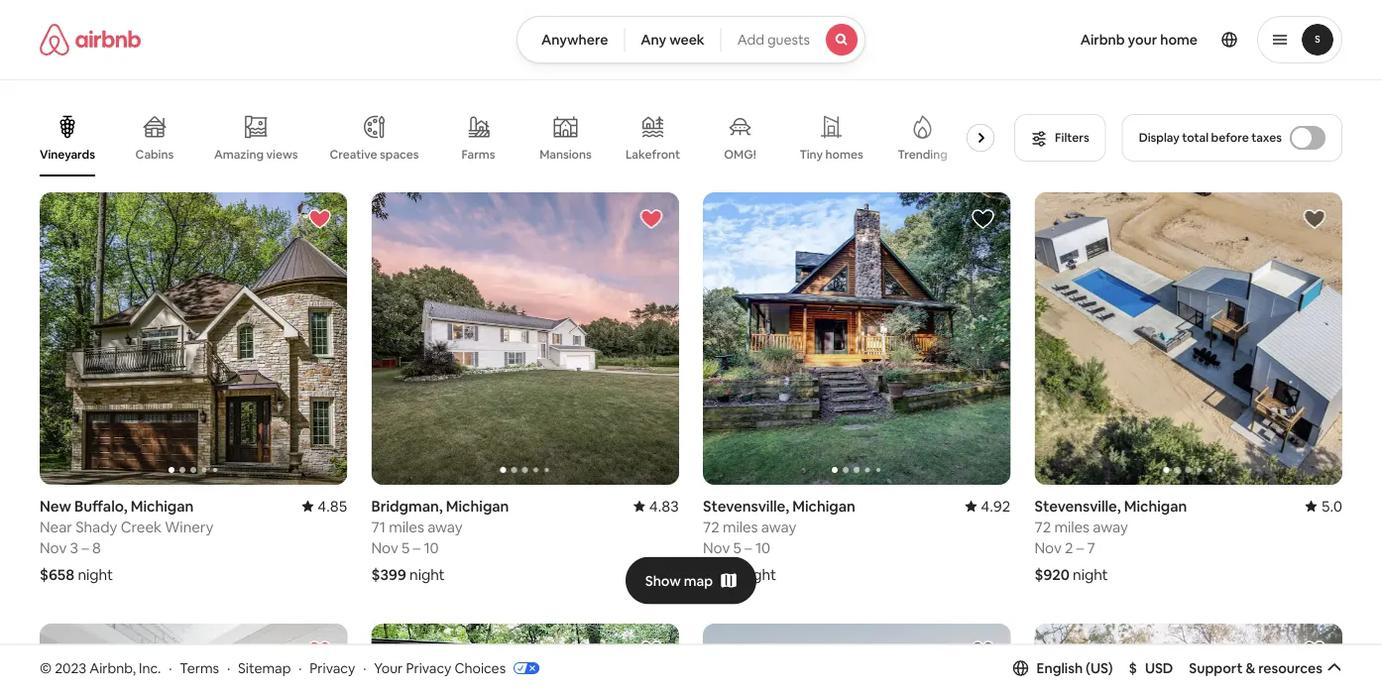 Task type: vqa. For each thing, say whether or not it's contained in the screenshot.
Airbnb your home link
yes



Task type: describe. For each thing, give the bounding box(es) containing it.
4.85 out of 5 average rating image
[[302, 496, 348, 516]]

– for $399
[[413, 538, 420, 557]]

spaces
[[380, 147, 419, 162]]

any week
[[641, 31, 705, 49]]

usd
[[1145, 659, 1173, 677]]

your
[[374, 659, 403, 677]]

night for $299
[[741, 565, 776, 584]]

5.0
[[1321, 496, 1342, 516]]

any week button
[[624, 16, 721, 63]]

sitemap
[[238, 659, 291, 677]]

michigan inside new buffalo, michigan near shady creek winery nov 3 – 8 $658 night
[[131, 496, 194, 516]]

airbnb,
[[89, 659, 136, 677]]

vineyards
[[40, 147, 95, 162]]

4 · from the left
[[363, 659, 366, 677]]

trending
[[898, 147, 948, 162]]

michigan for stevensville, michigan 72 miles away nov 5 – 10 $299 night
[[792, 496, 856, 516]]

creative spaces
[[330, 147, 419, 162]]

$ usd
[[1129, 659, 1173, 677]]

nov for $399
[[371, 538, 398, 557]]

privacy inside your privacy choices link
[[406, 659, 451, 677]]

bridgman, michigan 71 miles away nov 5 – 10 $399 night
[[371, 496, 509, 584]]

$399
[[371, 565, 406, 584]]

add to wishlist: michiana, michigan image
[[639, 638, 663, 662]]

near
[[40, 517, 72, 536]]

3 · from the left
[[299, 659, 302, 677]]

mansions
[[540, 147, 592, 162]]

your privacy choices link
[[374, 659, 539, 678]]

inc.
[[139, 659, 161, 677]]

add to wishlist: michiana, michigan image
[[1303, 638, 1327, 662]]

airbnb your home link
[[1068, 19, 1210, 60]]

farms
[[461, 147, 495, 162]]

72 for nov 2 – 7
[[1035, 517, 1051, 536]]

taxes
[[1251, 130, 1282, 145]]

4.85
[[318, 496, 348, 516]]

4.83
[[649, 496, 679, 516]]

– inside new buffalo, michigan near shady creek winery nov 3 – 8 $658 night
[[82, 538, 89, 557]]

privacy link
[[310, 659, 355, 677]]

10 for $399
[[424, 538, 439, 557]]

new buffalo, michigan near shady creek winery nov 3 – 8 $658 night
[[40, 496, 214, 584]]

miles for $299
[[723, 517, 758, 536]]

none search field containing anywhere
[[516, 16, 866, 63]]

any
[[641, 31, 666, 49]]

add
[[737, 31, 764, 49]]

night for $399
[[410, 565, 445, 584]]

night inside new buffalo, michigan near shady creek winery nov 3 – 8 $658 night
[[78, 565, 113, 584]]

airbnb your home
[[1080, 31, 1198, 49]]

$658
[[40, 565, 75, 584]]

3
[[70, 538, 78, 557]]

lakefront
[[626, 147, 680, 162]]

english
[[1037, 659, 1083, 677]]

english (us) button
[[1013, 659, 1113, 677]]

away for $920
[[1093, 517, 1128, 536]]

– for $920
[[1077, 538, 1084, 557]]

filters
[[1055, 130, 1089, 145]]

bridgman,
[[371, 496, 443, 516]]

support & resources button
[[1189, 659, 1342, 677]]

terms
[[180, 659, 219, 677]]

michigan for bridgman, michigan 71 miles away nov 5 – 10 $399 night
[[446, 496, 509, 516]]

add to wishlist: stevensville, michigan image for 5.0
[[1303, 207, 1327, 231]]

4.92
[[981, 496, 1011, 516]]

week
[[669, 31, 705, 49]]

stevensville, for 5
[[703, 496, 789, 516]]

5 for $399
[[402, 538, 410, 557]]

nov for $920
[[1035, 538, 1062, 557]]

display total before taxes
[[1139, 130, 1282, 145]]

cabins
[[135, 147, 174, 162]]

2 · from the left
[[227, 659, 230, 677]]

choices
[[454, 659, 506, 677]]

guests
[[767, 31, 810, 49]]

remove from wishlist: bridgman, michigan image
[[308, 638, 332, 662]]

miles for $920
[[1054, 517, 1090, 536]]

remove from wishlist: bridgman, michigan image
[[639, 207, 663, 231]]

terms link
[[180, 659, 219, 677]]

winery
[[165, 517, 214, 536]]

english (us)
[[1037, 659, 1113, 677]]



Task type: locate. For each thing, give the bounding box(es) containing it.
2 horizontal spatial miles
[[1054, 517, 1090, 536]]

–
[[82, 538, 89, 557], [413, 538, 420, 557], [745, 538, 752, 557], [1077, 538, 1084, 557]]

0 horizontal spatial away
[[427, 517, 463, 536]]

away inside bridgman, michigan 71 miles away nov 5 – 10 $399 night
[[427, 517, 463, 536]]

1 horizontal spatial miles
[[723, 517, 758, 536]]

add guests
[[737, 31, 810, 49]]

miles up 2
[[1054, 517, 1090, 536]]

1 72 from the left
[[703, 517, 719, 536]]

(us)
[[1086, 659, 1113, 677]]

nov for $299
[[703, 538, 730, 557]]

1 10 from the left
[[424, 538, 439, 557]]

michigan for stevensville, michigan 72 miles away nov 2 – 7 $920 night
[[1124, 496, 1187, 516]]

night right the $399
[[410, 565, 445, 584]]

away for $399
[[427, 517, 463, 536]]

shady
[[76, 517, 117, 536]]

michigan
[[131, 496, 194, 516], [446, 496, 509, 516], [792, 496, 856, 516], [1124, 496, 1187, 516]]

night down 8
[[78, 565, 113, 584]]

your privacy choices
[[374, 659, 506, 677]]

night inside bridgman, michigan 71 miles away nov 5 – 10 $399 night
[[410, 565, 445, 584]]

2 nov from the left
[[371, 538, 398, 557]]

– for $299
[[745, 538, 752, 557]]

1 horizontal spatial privacy
[[406, 659, 451, 677]]

michigan inside bridgman, michigan 71 miles away nov 5 – 10 $399 night
[[446, 496, 509, 516]]

add to wishlist: stevensville, michigan image for 4.92
[[971, 207, 995, 231]]

4.83 out of 5 average rating image
[[633, 496, 679, 516]]

group
[[40, 99, 1002, 176], [40, 192, 348, 485], [371, 192, 679, 485], [703, 192, 1011, 485], [1035, 192, 1342, 485], [40, 624, 348, 692], [371, 624, 679, 692], [703, 624, 1011, 692], [1035, 624, 1342, 692]]

1 add to wishlist: stevensville, michigan image from the left
[[971, 207, 995, 231]]

amazing
[[214, 146, 264, 162]]

2 miles from the left
[[723, 517, 758, 536]]

0 horizontal spatial privacy
[[310, 659, 355, 677]]

2 privacy from the left
[[406, 659, 451, 677]]

2 stevensville, from the left
[[1035, 496, 1121, 516]]

– inside stevensville, michigan 72 miles away nov 5 – 10 $299 night
[[745, 538, 752, 557]]

1 horizontal spatial 5
[[733, 538, 741, 557]]

4 – from the left
[[1077, 538, 1084, 557]]

miles inside stevensville, michigan 72 miles away nov 2 – 7 $920 night
[[1054, 517, 1090, 536]]

airbnb
[[1080, 31, 1125, 49]]

$920
[[1035, 565, 1070, 584]]

None search field
[[516, 16, 866, 63]]

2 72 from the left
[[1035, 517, 1051, 536]]

72
[[703, 517, 719, 536], [1035, 517, 1051, 536]]

1 horizontal spatial add to wishlist: stevensville, michigan image
[[1303, 207, 1327, 231]]

add to wishlist: new carlisle, indiana image
[[971, 638, 995, 662]]

1 5 from the left
[[402, 538, 410, 557]]

night for $920
[[1073, 565, 1108, 584]]

1 horizontal spatial 10
[[755, 538, 771, 557]]

night right $299
[[741, 565, 776, 584]]

add to wishlist: stevensville, michigan image
[[971, 207, 995, 231], [1303, 207, 1327, 231]]

homes
[[825, 147, 863, 162]]

1 miles from the left
[[389, 517, 424, 536]]

stevensville, inside stevensville, michigan 72 miles away nov 5 – 10 $299 night
[[703, 496, 789, 516]]

profile element
[[889, 0, 1342, 79]]

add guests button
[[720, 16, 866, 63]]

&
[[1246, 659, 1255, 677]]

show
[[645, 572, 681, 590]]

1 night from the left
[[78, 565, 113, 584]]

nov left 2
[[1035, 538, 1062, 557]]

tiny
[[800, 147, 823, 162]]

group containing amazing views
[[40, 99, 1002, 176]]

$
[[1129, 659, 1137, 677]]

night
[[78, 565, 113, 584], [410, 565, 445, 584], [741, 565, 776, 584], [1073, 565, 1108, 584]]

3 nov from the left
[[703, 538, 730, 557]]

2 add to wishlist: stevensville, michigan image from the left
[[1303, 207, 1327, 231]]

nov inside bridgman, michigan 71 miles away nov 5 – 10 $399 night
[[371, 538, 398, 557]]

4.92 out of 5 average rating image
[[965, 496, 1011, 516]]

72 up $920
[[1035, 517, 1051, 536]]

2 – from the left
[[413, 538, 420, 557]]

show map button
[[625, 557, 757, 604]]

© 2023 airbnb, inc. ·
[[40, 659, 172, 677]]

1 privacy from the left
[[310, 659, 355, 677]]

away inside stevensville, michigan 72 miles away nov 2 – 7 $920 night
[[1093, 517, 1128, 536]]

map
[[684, 572, 713, 590]]

3 away from the left
[[1093, 517, 1128, 536]]

new
[[40, 496, 71, 516]]

away
[[427, 517, 463, 536], [761, 517, 796, 536], [1093, 517, 1128, 536]]

3 miles from the left
[[1054, 517, 1090, 536]]

nov inside new buffalo, michigan near shady creek winery nov 3 – 8 $658 night
[[40, 538, 67, 557]]

away for $299
[[761, 517, 796, 536]]

amazing views
[[214, 146, 298, 162]]

nov up $299
[[703, 538, 730, 557]]

stevensville, michigan 72 miles away nov 5 – 10 $299 night
[[703, 496, 856, 584]]

1 · from the left
[[169, 659, 172, 677]]

10 for $299
[[755, 538, 771, 557]]

5 for $299
[[733, 538, 741, 557]]

4 night from the left
[[1073, 565, 1108, 584]]

·
[[169, 659, 172, 677], [227, 659, 230, 677], [299, 659, 302, 677], [363, 659, 366, 677]]

nov inside stevensville, michigan 72 miles away nov 5 – 10 $299 night
[[703, 538, 730, 557]]

remove from wishlist: new buffalo, michigan image
[[308, 207, 332, 231]]

2 5 from the left
[[733, 538, 741, 557]]

· right inc.
[[169, 659, 172, 677]]

your
[[1128, 31, 1157, 49]]

0 horizontal spatial add to wishlist: stevensville, michigan image
[[971, 207, 995, 231]]

0 horizontal spatial 5
[[402, 538, 410, 557]]

stevensville, up 2
[[1035, 496, 1121, 516]]

stevensville, michigan 72 miles away nov 2 – 7 $920 night
[[1035, 496, 1187, 584]]

5 inside bridgman, michigan 71 miles away nov 5 – 10 $399 night
[[402, 538, 410, 557]]

0 horizontal spatial 10
[[424, 538, 439, 557]]

$299
[[703, 565, 738, 584]]

2 horizontal spatial away
[[1093, 517, 1128, 536]]

views
[[266, 146, 298, 162]]

omg!
[[724, 147, 756, 162]]

5 up $299
[[733, 538, 741, 557]]

privacy right your
[[406, 659, 451, 677]]

resources
[[1258, 659, 1323, 677]]

support
[[1189, 659, 1243, 677]]

nov
[[40, 538, 67, 557], [371, 538, 398, 557], [703, 538, 730, 557], [1035, 538, 1062, 557]]

stevensville, inside stevensville, michigan 72 miles away nov 2 – 7 $920 night
[[1035, 496, 1121, 516]]

total
[[1182, 130, 1209, 145]]

miles down bridgman,
[[389, 517, 424, 536]]

72 up $299
[[703, 517, 719, 536]]

show map
[[645, 572, 713, 590]]

home
[[1160, 31, 1198, 49]]

sitemap link
[[238, 659, 291, 677]]

1 horizontal spatial stevensville,
[[1035, 496, 1121, 516]]

anywhere
[[541, 31, 608, 49]]

nov inside stevensville, michigan 72 miles away nov 2 – 7 $920 night
[[1035, 538, 1062, 557]]

miles inside stevensville, michigan 72 miles away nov 5 – 10 $299 night
[[723, 517, 758, 536]]

– inside bridgman, michigan 71 miles away nov 5 – 10 $399 night
[[413, 538, 420, 557]]

1 nov from the left
[[40, 538, 67, 557]]

buffalo,
[[74, 496, 127, 516]]

0 horizontal spatial stevensville,
[[703, 496, 789, 516]]

miles up $299
[[723, 517, 758, 536]]

8
[[92, 538, 101, 557]]

2023
[[55, 659, 86, 677]]

0 horizontal spatial 72
[[703, 517, 719, 536]]

tiny homes
[[800, 147, 863, 162]]

0 horizontal spatial miles
[[389, 517, 424, 536]]

2 night from the left
[[410, 565, 445, 584]]

stevensville, up $299
[[703, 496, 789, 516]]

72 inside stevensville, michigan 72 miles away nov 2 – 7 $920 night
[[1035, 517, 1051, 536]]

filters button
[[1014, 114, 1106, 162]]

10
[[424, 538, 439, 557], [755, 538, 771, 557]]

2 michigan from the left
[[446, 496, 509, 516]]

terms · sitemap · privacy ·
[[180, 659, 366, 677]]

3 – from the left
[[745, 538, 752, 557]]

1 horizontal spatial 72
[[1035, 517, 1051, 536]]

1 away from the left
[[427, 517, 463, 536]]

miles inside bridgman, michigan 71 miles away nov 5 – 10 $399 night
[[389, 517, 424, 536]]

72 inside stevensville, michigan 72 miles away nov 5 – 10 $299 night
[[703, 517, 719, 536]]

· left your
[[363, 659, 366, 677]]

4 michigan from the left
[[1124, 496, 1187, 516]]

5.0 out of 5 average rating image
[[1305, 496, 1342, 516]]

michigan inside stevensville, michigan 72 miles away nov 5 – 10 $299 night
[[792, 496, 856, 516]]

michigan inside stevensville, michigan 72 miles away nov 2 – 7 $920 night
[[1124, 496, 1187, 516]]

creative
[[330, 147, 377, 162]]

1 michigan from the left
[[131, 496, 194, 516]]

stevensville, for 2
[[1035, 496, 1121, 516]]

night inside stevensville, michigan 72 miles away nov 5 – 10 $299 night
[[741, 565, 776, 584]]

stevensville,
[[703, 496, 789, 516], [1035, 496, 1121, 516]]

3 michigan from the left
[[792, 496, 856, 516]]

5 up the $399
[[402, 538, 410, 557]]

night inside stevensville, michigan 72 miles away nov 2 – 7 $920 night
[[1073, 565, 1108, 584]]

1 – from the left
[[82, 538, 89, 557]]

10 inside bridgman, michigan 71 miles away nov 5 – 10 $399 night
[[424, 538, 439, 557]]

5 inside stevensville, michigan 72 miles away nov 5 – 10 $299 night
[[733, 538, 741, 557]]

miles
[[389, 517, 424, 536], [723, 517, 758, 536], [1054, 517, 1090, 536]]

2 away from the left
[[761, 517, 796, 536]]

©
[[40, 659, 52, 677]]

5
[[402, 538, 410, 557], [733, 538, 741, 557]]

display total before taxes button
[[1122, 114, 1342, 162]]

1 stevensville, from the left
[[703, 496, 789, 516]]

2 10 from the left
[[755, 538, 771, 557]]

nov down '71'
[[371, 538, 398, 557]]

creek
[[121, 517, 162, 536]]

away inside stevensville, michigan 72 miles away nov 5 – 10 $299 night
[[761, 517, 796, 536]]

7
[[1087, 538, 1095, 557]]

2
[[1065, 538, 1073, 557]]

anywhere button
[[516, 16, 625, 63]]

miles for $399
[[389, 517, 424, 536]]

privacy left your
[[310, 659, 355, 677]]

support & resources
[[1189, 659, 1323, 677]]

10 inside stevensville, michigan 72 miles away nov 5 – 10 $299 night
[[755, 538, 771, 557]]

display
[[1139, 130, 1180, 145]]

71
[[371, 517, 386, 536]]

72 for nov 5 – 10
[[703, 517, 719, 536]]

nov left the 3
[[40, 538, 67, 557]]

1 horizontal spatial away
[[761, 517, 796, 536]]

· left remove from wishlist: bridgman, michigan image
[[299, 659, 302, 677]]

before
[[1211, 130, 1249, 145]]

– inside stevensville, michigan 72 miles away nov 2 – 7 $920 night
[[1077, 538, 1084, 557]]

· right terms link
[[227, 659, 230, 677]]

4 nov from the left
[[1035, 538, 1062, 557]]

night down '7'
[[1073, 565, 1108, 584]]

3 night from the left
[[741, 565, 776, 584]]



